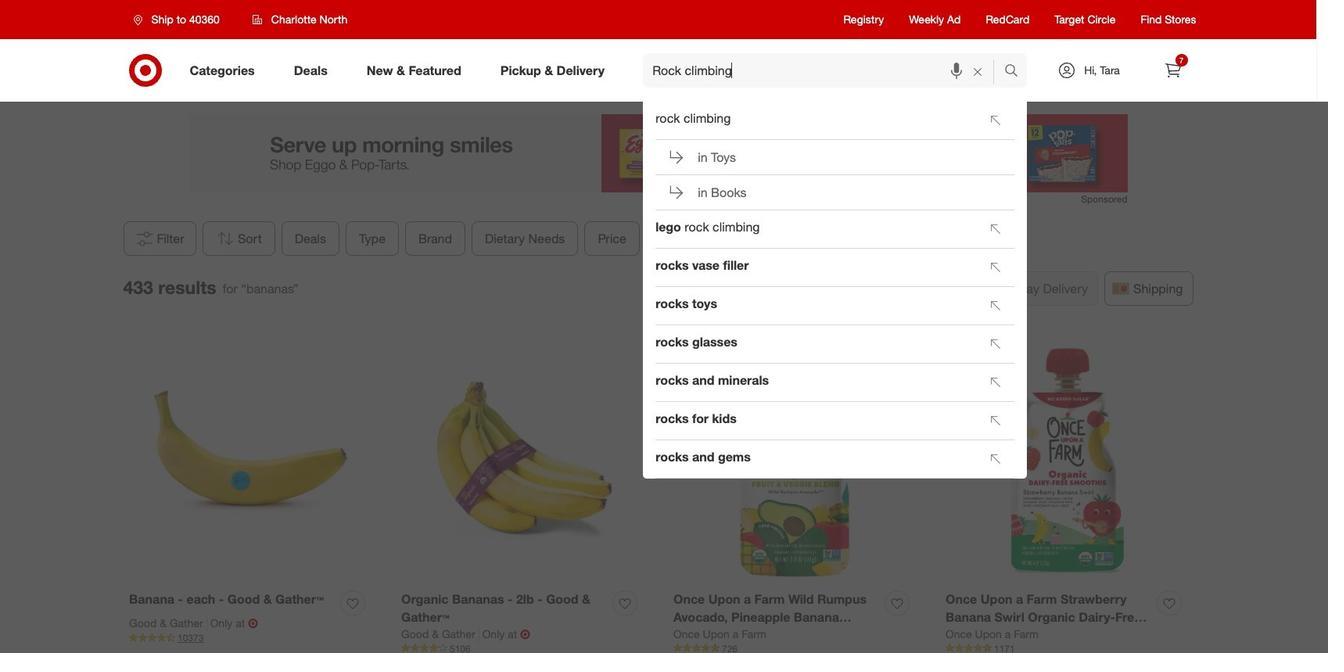 Task type: vqa. For each thing, say whether or not it's contained in the screenshot.
($200-
no



Task type: locate. For each thing, give the bounding box(es) containing it.
banana - each - good & gather™ image
[[129, 340, 371, 582], [129, 340, 371, 582]]

What can we help you find? suggestions appear below search field
[[643, 53, 1008, 88]]

once upon a farm wild rumpus avocado, pineapple banana organic kids' snack - 3.2oz pouch image
[[674, 340, 916, 582], [674, 340, 916, 582]]

once upon a farm strawberry banana swirl organic dairy-free kids' smoothie - 4oz pouch image
[[946, 340, 1188, 582], [946, 340, 1188, 582]]

organic bananas - 2lb - good & gather™ image
[[401, 340, 643, 582], [401, 340, 643, 582]]

advertisement element
[[189, 114, 1128, 193]]



